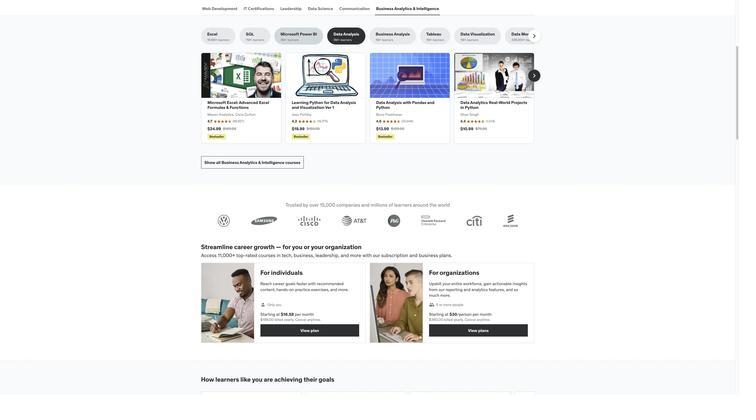 Task type: describe. For each thing, give the bounding box(es) containing it.
data modeling 439,000+ learners
[[511, 32, 539, 42]]

business analytics & intelligence
[[376, 6, 439, 11]]

communication button
[[338, 2, 371, 15]]

trusted
[[285, 202, 302, 208]]

for inside the streamline career growth — for you or your organization access 11,000+ top-rated courses in tech, business, leadership, and more with our subscription and business plans.
[[283, 243, 291, 251]]

visualization inside data visualization 1m+ learners
[[470, 32, 495, 37]]

cancel inside starting at $16.58 per month $199.00 billed yearly. cancel anytime.
[[295, 318, 306, 323]]

streamline career growth — for you or your organization access 11,000+ top-rated courses in tech, business, leadership, and more with our subscription and business plans.
[[201, 243, 452, 259]]

more. inside upskill your entire workforce, gain actionable insights from our reporting and analytics features, and so much more.
[[440, 293, 451, 298]]

workforce,
[[463, 282, 483, 287]]

around
[[413, 202, 428, 208]]

1m+ inside tableau 1m+ learners
[[426, 38, 432, 42]]

our inside upskill your entire workforce, gain actionable insights from our reporting and analytics features, and so much more.
[[439, 287, 445, 293]]

data for data analysis with pandas and python
[[376, 100, 385, 105]]

view plan
[[300, 328, 319, 334]]

our inside the streamline career growth — for you or your organization access 11,000+ top-rated courses in tech, business, leadership, and more with our subscription and business plans.
[[373, 253, 380, 259]]

data analytics real-world projects in python link
[[460, 100, 527, 110]]

pandas
[[412, 100, 426, 105]]

subscription
[[381, 253, 408, 259]]

career for reach
[[273, 282, 285, 287]]

citi logo image
[[466, 216, 482, 226]]

tableau 1m+ learners
[[426, 32, 444, 42]]

billed inside starting at $16.58 per month $199.00 billed yearly. cancel anytime.
[[275, 318, 283, 323]]

business
[[419, 253, 438, 259]]

and inside learning python for data analysis and visualization ver 1
[[292, 105, 299, 110]]

1 vertical spatial or
[[439, 303, 442, 308]]

$199.00
[[260, 318, 274, 323]]

web development
[[202, 6, 237, 11]]

11,000+
[[218, 253, 235, 259]]

practice
[[295, 287, 310, 293]]

python inside learning python for data analysis and visualization ver 1
[[309, 100, 323, 105]]

exercises,
[[311, 287, 329, 293]]

starting at $30 /person per month $360.00 billed yearly. cancel anytime.
[[429, 312, 492, 323]]

samsung logo image
[[251, 217, 277, 226]]

per inside starting at $16.58 per month $199.00 billed yearly. cancel anytime.
[[295, 312, 301, 318]]

more. inside reach career goals faster with recommended content, hands-on practice exercises, and more.
[[338, 287, 349, 293]]

microsoft for formulas
[[207, 100, 226, 105]]

analytics inside show all business analytics & intelligence courses link
[[240, 160, 257, 165]]

procter & gamble logo image
[[388, 215, 400, 227]]

carousel element
[[201, 53, 540, 144]]

learning python for data analysis and visualization ver 1
[[292, 100, 356, 110]]

real-
[[489, 100, 499, 105]]

16.6m+
[[207, 38, 217, 42]]

microsoft excel: advanced excel formulas & functions
[[207, 100, 269, 110]]

view plans link
[[429, 325, 528, 337]]

certifications
[[248, 6, 274, 11]]

data analysis 3m+ learners
[[333, 32, 359, 42]]

only you
[[268, 303, 281, 308]]

for individuals
[[260, 269, 303, 277]]

starting for $30
[[429, 312, 444, 318]]

analysis for data analysis with pandas and python
[[386, 100, 402, 105]]

yearly. inside starting at $30 /person per month $360.00 billed yearly. cancel anytime.
[[454, 318, 464, 323]]

functions
[[230, 105, 249, 110]]

hewlett packard enterprise logo image
[[421, 216, 445, 226]]

data for data analysis 3m+ learners
[[333, 32, 342, 37]]

it certifications
[[244, 6, 274, 11]]

like
[[240, 376, 251, 384]]

0 horizontal spatial intelligence
[[262, 160, 284, 165]]

their
[[304, 376, 317, 384]]

microsoft for learners
[[281, 32, 299, 37]]

python inside data analysis with pandas and python
[[376, 105, 390, 110]]

data analytics real-world projects in python
[[460, 100, 527, 110]]

goals inside reach career goals faster with recommended content, hands-on practice exercises, and more.
[[286, 282, 295, 287]]

excel inside microsoft excel: advanced excel formulas & functions
[[259, 100, 269, 105]]

learners inside tableau 1m+ learners
[[433, 38, 444, 42]]

data for data visualization 1m+ learners
[[461, 32, 470, 37]]

view plan link
[[260, 325, 359, 337]]

next image for topic filters element at the top of the page
[[530, 32, 538, 40]]

all
[[216, 160, 221, 165]]

1 vertical spatial goals
[[319, 376, 334, 384]]

1 horizontal spatial more
[[443, 303, 452, 308]]

microsoft excel: advanced excel formulas & functions link
[[207, 100, 269, 110]]

view for for individuals
[[300, 328, 310, 334]]

3m+ inside microsoft power bi 3m+ learners
[[281, 38, 287, 42]]

anytime. inside starting at $30 /person per month $360.00 billed yearly. cancel anytime.
[[477, 318, 490, 323]]

2 vertical spatial business
[[221, 160, 239, 165]]

with inside the streamline career growth — for you or your organization access 11,000+ top-rated courses in tech, business, leadership, and more with our subscription and business plans.
[[363, 253, 372, 259]]

your inside the streamline career growth — for you or your organization access 11,000+ top-rated courses in tech, business, leadership, and more with our subscription and business plans.
[[311, 243, 324, 251]]

ver
[[325, 105, 331, 110]]

from
[[429, 287, 438, 293]]

data science
[[308, 6, 333, 11]]

access
[[201, 253, 217, 259]]

3m+ inside data analysis 3m+ learners
[[333, 38, 340, 42]]

and inside reach career goals faster with recommended content, hands-on practice exercises, and more.
[[330, 287, 337, 293]]

starting for $16.58
[[260, 312, 275, 318]]

the
[[429, 202, 437, 208]]

are
[[264, 376, 273, 384]]

sql 7m+ learners
[[246, 32, 264, 42]]

at for $30
[[445, 312, 449, 318]]

leadership button
[[279, 2, 303, 15]]

plans.
[[439, 253, 452, 259]]

& inside microsoft excel: advanced excel formulas & functions
[[226, 105, 229, 110]]

yearly. inside starting at $16.58 per month $199.00 billed yearly. cancel anytime.
[[284, 318, 294, 323]]

in inside data analytics real-world projects in python
[[460, 105, 464, 110]]

excel 16.6m+ learners
[[207, 32, 229, 42]]

and inside data analysis with pandas and python
[[427, 100, 434, 105]]

millions
[[371, 202, 387, 208]]

python inside data analytics real-world projects in python
[[465, 105, 479, 110]]

modeling
[[521, 32, 539, 37]]

analytics for data
[[470, 100, 488, 105]]

top-
[[236, 253, 246, 259]]

microsoft power bi 3m+ learners
[[281, 32, 317, 42]]

it
[[244, 6, 247, 11]]

upskill
[[429, 282, 441, 287]]

tech,
[[282, 253, 293, 259]]

growth
[[254, 243, 275, 251]]

business for business analytics & intelligence
[[376, 6, 394, 11]]

data analysis with pandas and python link
[[376, 100, 434, 110]]

& inside business analytics & intelligence button
[[413, 6, 415, 11]]

data for data analytics real-world projects in python
[[460, 100, 470, 105]]

& inside show all business analytics & intelligence courses link
[[258, 160, 261, 165]]

business,
[[294, 253, 314, 259]]

development
[[212, 6, 237, 11]]

for organizations
[[429, 269, 479, 277]]

leadership,
[[315, 253, 339, 259]]

data science button
[[307, 2, 334, 15]]

5 or more people
[[436, 303, 464, 308]]

how
[[201, 376, 214, 384]]

only
[[268, 303, 275, 308]]

trusted by over 15,000 companies and millions of learners around the world
[[285, 202, 450, 208]]

analysis for business analysis 1m+ learners
[[394, 32, 410, 37]]

data for data science
[[308, 6, 317, 11]]

companies
[[336, 202, 360, 208]]

people
[[452, 303, 464, 308]]



Task type: vqa. For each thing, say whether or not it's contained in the screenshot.


Task type: locate. For each thing, give the bounding box(es) containing it.
data
[[308, 6, 317, 11], [333, 32, 342, 37], [461, 32, 470, 37], [511, 32, 520, 37], [330, 100, 339, 105], [376, 100, 385, 105], [460, 100, 470, 105]]

2 next image from the top
[[530, 72, 538, 80]]

analysis inside business analysis 1m+ learners
[[394, 32, 410, 37]]

anytime. up plan on the bottom left of page
[[307, 318, 321, 323]]

excel up 16.6m+
[[207, 32, 217, 37]]

business inside button
[[376, 6, 394, 11]]

learners inside data visualization 1m+ learners
[[467, 38, 478, 42]]

you up business,
[[292, 243, 302, 251]]

python
[[309, 100, 323, 105], [376, 105, 390, 110], [465, 105, 479, 110]]

you right only
[[276, 303, 281, 308]]

learning python for data analysis and visualization ver 1 link
[[292, 100, 356, 110]]

for
[[260, 269, 270, 277], [429, 269, 438, 277]]

3 1m+ from the left
[[461, 38, 466, 42]]

0 horizontal spatial excel
[[207, 32, 217, 37]]

1 horizontal spatial analytics
[[394, 6, 412, 11]]

at for $16.58
[[276, 312, 280, 318]]

1 anytime. from the left
[[307, 318, 321, 323]]

data inside button
[[308, 6, 317, 11]]

starting inside starting at $30 /person per month $360.00 billed yearly. cancel anytime.
[[429, 312, 444, 318]]

features,
[[489, 287, 505, 293]]

career for streamline
[[234, 243, 252, 251]]

or right 5 at the bottom
[[439, 303, 442, 308]]

2 anytime. from the left
[[477, 318, 490, 323]]

0 horizontal spatial &
[[226, 105, 229, 110]]

for up reach
[[260, 269, 270, 277]]

att&t logo image
[[342, 216, 367, 226]]

per
[[295, 312, 301, 318], [473, 312, 479, 318]]

visualization inside learning python for data analysis and visualization ver 1
[[300, 105, 324, 110]]

0 horizontal spatial or
[[304, 243, 310, 251]]

at inside starting at $30 /person per month $360.00 billed yearly. cancel anytime.
[[445, 312, 449, 318]]

analysis for data analysis 3m+ learners
[[343, 32, 359, 37]]

1 horizontal spatial anytime.
[[477, 318, 490, 323]]

view
[[300, 328, 310, 334], [468, 328, 477, 334]]

starting inside starting at $16.58 per month $199.00 billed yearly. cancel anytime.
[[260, 312, 275, 318]]

1 vertical spatial more
[[443, 303, 452, 308]]

2 month from the left
[[480, 312, 492, 318]]

/person
[[457, 312, 472, 318]]

your
[[311, 243, 324, 251], [442, 282, 450, 287]]

1 horizontal spatial python
[[376, 105, 390, 110]]

at left the $16.58
[[276, 312, 280, 318]]

cancel up view plan
[[295, 318, 306, 323]]

projects
[[511, 100, 527, 105]]

microsoft left power
[[281, 32, 299, 37]]

1 vertical spatial analytics
[[470, 100, 488, 105]]

entire
[[451, 282, 462, 287]]

month up plans
[[480, 312, 492, 318]]

0 horizontal spatial view
[[300, 328, 310, 334]]

1 horizontal spatial 1m+
[[426, 38, 432, 42]]

2 view from the left
[[468, 328, 477, 334]]

data visualization 1m+ learners
[[461, 32, 495, 42]]

per right the $16.58
[[295, 312, 301, 318]]

2 cancel from the left
[[465, 318, 476, 323]]

bi
[[313, 32, 317, 37]]

1 vertical spatial your
[[442, 282, 450, 287]]

2 vertical spatial with
[[308, 282, 316, 287]]

0 vertical spatial visualization
[[470, 32, 495, 37]]

show all business analytics & intelligence courses link
[[201, 157, 304, 169]]

month up view plan
[[302, 312, 314, 318]]

2 horizontal spatial analytics
[[470, 100, 488, 105]]

career up hands-
[[273, 282, 285, 287]]

you left are in the bottom of the page
[[252, 376, 262, 384]]

next image inside 'carousel' element
[[530, 72, 538, 80]]

2 yearly. from the left
[[454, 318, 464, 323]]

1 vertical spatial excel
[[259, 100, 269, 105]]

organizations
[[440, 269, 479, 277]]

our
[[373, 253, 380, 259], [439, 287, 445, 293]]

1 horizontal spatial excel
[[259, 100, 269, 105]]

2 horizontal spatial you
[[292, 243, 302, 251]]

next image inside topic filters element
[[530, 32, 538, 40]]

excel inside excel 16.6m+ learners
[[207, 32, 217, 37]]

goals up on
[[286, 282, 295, 287]]

1 horizontal spatial in
[[460, 105, 464, 110]]

0 horizontal spatial starting
[[260, 312, 275, 318]]

gain
[[484, 282, 491, 287]]

sql
[[246, 32, 254, 37]]

you
[[292, 243, 302, 251], [276, 303, 281, 308], [252, 376, 262, 384]]

business
[[376, 6, 394, 11], [376, 32, 393, 37], [221, 160, 239, 165]]

of
[[389, 202, 393, 208]]

1 horizontal spatial for
[[429, 269, 438, 277]]

at inside starting at $16.58 per month $199.00 billed yearly. cancel anytime.
[[276, 312, 280, 318]]

more right 5 at the bottom
[[443, 303, 452, 308]]

1 per from the left
[[295, 312, 301, 318]]

0 horizontal spatial yearly.
[[284, 318, 294, 323]]

next image for 'carousel' element
[[530, 72, 538, 80]]

2 horizontal spatial python
[[465, 105, 479, 110]]

with inside data analysis with pandas and python
[[403, 100, 411, 105]]

1 at from the left
[[276, 312, 280, 318]]

5
[[436, 303, 438, 308]]

topic filters element
[[201, 28, 546, 45]]

data inside data analysis 3m+ learners
[[333, 32, 342, 37]]

our left subscription
[[373, 253, 380, 259]]

microsoft inside microsoft excel: advanced excel formulas & functions
[[207, 100, 226, 105]]

1 horizontal spatial our
[[439, 287, 445, 293]]

career
[[234, 243, 252, 251], [273, 282, 285, 287]]

1 next image from the top
[[530, 32, 538, 40]]

data inside data analysis with pandas and python
[[376, 100, 385, 105]]

or inside the streamline career growth — for you or your organization access 11,000+ top-rated courses in tech, business, leadership, and more with our subscription and business plans.
[[304, 243, 310, 251]]

2 billed from the left
[[444, 318, 453, 323]]

1 horizontal spatial intelligence
[[416, 6, 439, 11]]

2 3m+ from the left
[[333, 38, 340, 42]]

0 horizontal spatial anytime.
[[307, 318, 321, 323]]

1m+ for business analysis
[[376, 38, 381, 42]]

with inside reach career goals faster with recommended content, hands-on practice exercises, and more.
[[308, 282, 316, 287]]

for right —
[[283, 243, 291, 251]]

for inside learning python for data analysis and visualization ver 1
[[324, 100, 329, 105]]

you inside the streamline career growth — for you or your organization access 11,000+ top-rated courses in tech, business, leadership, and more with our subscription and business plans.
[[292, 243, 302, 251]]

0 vertical spatial excel
[[207, 32, 217, 37]]

&
[[413, 6, 415, 11], [226, 105, 229, 110], [258, 160, 261, 165]]

per inside starting at $30 /person per month $360.00 billed yearly. cancel anytime.
[[473, 312, 479, 318]]

1 vertical spatial for
[[283, 243, 291, 251]]

your up leadership,
[[311, 243, 324, 251]]

0 horizontal spatial microsoft
[[207, 100, 226, 105]]

billed down $30
[[444, 318, 453, 323]]

1 3m+ from the left
[[281, 38, 287, 42]]

recommended
[[317, 282, 344, 287]]

courses
[[285, 160, 300, 165], [258, 253, 276, 259]]

view for for organizations
[[468, 328, 477, 334]]

7m+
[[246, 38, 252, 42]]

1 vertical spatial more.
[[440, 293, 451, 298]]

starting up $199.00
[[260, 312, 275, 318]]

—
[[276, 243, 281, 251]]

more inside the streamline career growth — for you or your organization access 11,000+ top-rated courses in tech, business, leadership, and more with our subscription and business plans.
[[350, 253, 361, 259]]

with
[[403, 100, 411, 105], [363, 253, 372, 259], [308, 282, 316, 287]]

how learners like you are achieving their goals
[[201, 376, 334, 384]]

$16.58
[[281, 312, 294, 318]]

your up reporting on the bottom of the page
[[442, 282, 450, 287]]

communication
[[339, 6, 370, 11]]

1 billed from the left
[[275, 318, 283, 323]]

microsoft inside microsoft power bi 3m+ learners
[[281, 32, 299, 37]]

0 vertical spatial microsoft
[[281, 32, 299, 37]]

for for for organizations
[[429, 269, 438, 277]]

1 vertical spatial in
[[277, 253, 281, 259]]

data inside data modeling 439,000+ learners
[[511, 32, 520, 37]]

your inside upskill your entire workforce, gain actionable insights from our reporting and analytics features, and so much more.
[[442, 282, 450, 287]]

organization
[[325, 243, 362, 251]]

1 cancel from the left
[[295, 318, 306, 323]]

anytime.
[[307, 318, 321, 323], [477, 318, 490, 323]]

analysis inside data analysis 3m+ learners
[[343, 32, 359, 37]]

analysis inside data analysis with pandas and python
[[386, 100, 402, 105]]

excel right advanced
[[259, 100, 269, 105]]

0 vertical spatial &
[[413, 6, 415, 11]]

0 vertical spatial you
[[292, 243, 302, 251]]

month inside starting at $16.58 per month $199.00 billed yearly. cancel anytime.
[[302, 312, 314, 318]]

view left plan on the bottom left of page
[[300, 328, 310, 334]]

at left $30
[[445, 312, 449, 318]]

for up 'upskill' at the bottom
[[429, 269, 438, 277]]

0 horizontal spatial python
[[309, 100, 323, 105]]

1 horizontal spatial 3m+
[[333, 38, 340, 42]]

0 horizontal spatial more.
[[338, 287, 349, 293]]

analytics inside data analytics real-world projects in python
[[470, 100, 488, 105]]

small image
[[429, 303, 434, 308]]

analysis inside learning python for data analysis and visualization ver 1
[[340, 100, 356, 105]]

or up business,
[[304, 243, 310, 251]]

0 horizontal spatial 1m+
[[376, 38, 381, 42]]

analytics
[[472, 287, 488, 293]]

advanced
[[239, 100, 258, 105]]

web
[[202, 6, 211, 11]]

volkswagen logo image
[[218, 215, 230, 227]]

business analysis 1m+ learners
[[376, 32, 410, 42]]

it certifications button
[[243, 2, 275, 15]]

1 vertical spatial &
[[226, 105, 229, 110]]

0 horizontal spatial analytics
[[240, 160, 257, 165]]

1 horizontal spatial your
[[442, 282, 450, 287]]

learners inside data modeling 439,000+ learners
[[526, 38, 537, 42]]

0 horizontal spatial billed
[[275, 318, 283, 323]]

excel:
[[227, 100, 238, 105]]

0 vertical spatial or
[[304, 243, 310, 251]]

on
[[290, 287, 294, 293]]

more. up the 5 or more people at the right of the page
[[440, 293, 451, 298]]

world
[[438, 202, 450, 208]]

0 vertical spatial your
[[311, 243, 324, 251]]

for for for individuals
[[260, 269, 270, 277]]

0 vertical spatial our
[[373, 253, 380, 259]]

learners inside excel 16.6m+ learners
[[218, 38, 229, 42]]

2 for from the left
[[429, 269, 438, 277]]

visualization
[[470, 32, 495, 37], [300, 105, 324, 110]]

2 horizontal spatial &
[[413, 6, 415, 11]]

$30
[[449, 312, 457, 318]]

view inside 'link'
[[468, 328, 477, 334]]

1m+
[[376, 38, 381, 42], [426, 38, 432, 42], [461, 38, 466, 42]]

tableau
[[426, 32, 441, 37]]

individuals
[[271, 269, 303, 277]]

yearly. down $30
[[454, 318, 464, 323]]

for left 1
[[324, 100, 329, 105]]

content,
[[260, 287, 276, 293]]

1m+ for data visualization
[[461, 38, 466, 42]]

anytime. up plans
[[477, 318, 490, 323]]

career up top-
[[234, 243, 252, 251]]

analytics for business
[[394, 6, 412, 11]]

1m+ inside business analysis 1m+ learners
[[376, 38, 381, 42]]

data inside learning python for data analysis and visualization ver 1
[[330, 100, 339, 105]]

0 vertical spatial career
[[234, 243, 252, 251]]

2 horizontal spatial 1m+
[[461, 38, 466, 42]]

0 horizontal spatial more
[[350, 253, 361, 259]]

0 horizontal spatial goals
[[286, 282, 295, 287]]

2 starting from the left
[[429, 312, 444, 318]]

0 vertical spatial next image
[[530, 32, 538, 40]]

2 vertical spatial &
[[258, 160, 261, 165]]

0 vertical spatial business
[[376, 6, 394, 11]]

intelligence inside button
[[416, 6, 439, 11]]

1m+ inside data visualization 1m+ learners
[[461, 38, 466, 42]]

0 vertical spatial in
[[460, 105, 464, 110]]

0 horizontal spatial you
[[252, 376, 262, 384]]

1 horizontal spatial at
[[445, 312, 449, 318]]

1 horizontal spatial cancel
[[465, 318, 476, 323]]

cisco logo image
[[298, 216, 321, 226]]

cancel down /person
[[465, 318, 476, 323]]

0 vertical spatial for
[[324, 100, 329, 105]]

billed inside starting at $30 /person per month $360.00 billed yearly. cancel anytime.
[[444, 318, 453, 323]]

cancel inside starting at $30 /person per month $360.00 billed yearly. cancel anytime.
[[465, 318, 476, 323]]

reporting
[[446, 287, 463, 293]]

1 horizontal spatial per
[[473, 312, 479, 318]]

1 1m+ from the left
[[376, 38, 381, 42]]

1 yearly. from the left
[[284, 318, 294, 323]]

data analysis with pandas and python
[[376, 100, 434, 110]]

0 horizontal spatial cancel
[[295, 318, 306, 323]]

business for business analysis 1m+ learners
[[376, 32, 393, 37]]

1 horizontal spatial billed
[[444, 318, 453, 323]]

per right /person
[[473, 312, 479, 318]]

0 horizontal spatial our
[[373, 253, 380, 259]]

data inside data visualization 1m+ learners
[[461, 32, 470, 37]]

1 horizontal spatial &
[[258, 160, 261, 165]]

so
[[514, 287, 518, 293]]

1 vertical spatial you
[[276, 303, 281, 308]]

show
[[204, 160, 215, 165]]

by
[[303, 202, 308, 208]]

2 at from the left
[[445, 312, 449, 318]]

1 vertical spatial next image
[[530, 72, 538, 80]]

much
[[429, 293, 439, 298]]

learners
[[218, 38, 229, 42], [253, 38, 264, 42], [288, 38, 299, 42], [341, 38, 352, 42], [382, 38, 393, 42], [433, 38, 444, 42], [467, 38, 478, 42], [526, 38, 537, 42], [394, 202, 412, 208], [215, 376, 239, 384]]

1 for from the left
[[260, 269, 270, 277]]

0 vertical spatial more
[[350, 253, 361, 259]]

3m+
[[281, 38, 287, 42], [333, 38, 340, 42]]

learners inside data analysis 3m+ learners
[[341, 38, 352, 42]]

more. down recommended
[[338, 287, 349, 293]]

0 horizontal spatial per
[[295, 312, 301, 318]]

in inside the streamline career growth — for you or your organization access 11,000+ top-rated courses in tech, business, leadership, and more with our subscription and business plans.
[[277, 253, 281, 259]]

upskill your entire workforce, gain actionable insights from our reporting and analytics features, and so much more.
[[429, 282, 527, 298]]

1 starting from the left
[[260, 312, 275, 318]]

leadership
[[280, 6, 302, 11]]

1 horizontal spatial more.
[[440, 293, 451, 298]]

0 vertical spatial courses
[[285, 160, 300, 165]]

0 horizontal spatial month
[[302, 312, 314, 318]]

1 horizontal spatial view
[[468, 328, 477, 334]]

achieving
[[274, 376, 302, 384]]

reach
[[260, 282, 272, 287]]

1 vertical spatial business
[[376, 32, 393, 37]]

1 horizontal spatial month
[[480, 312, 492, 318]]

career inside the streamline career growth — for you or your organization access 11,000+ top-rated courses in tech, business, leadership, and more with our subscription and business plans.
[[234, 243, 252, 251]]

1 view from the left
[[300, 328, 310, 334]]

0 horizontal spatial courses
[[258, 253, 276, 259]]

data inside data analytics real-world projects in python
[[460, 100, 470, 105]]

0 horizontal spatial visualization
[[300, 105, 324, 110]]

1 month from the left
[[302, 312, 314, 318]]

1 horizontal spatial goals
[[319, 376, 334, 384]]

ericsson logo image
[[504, 215, 518, 227]]

$360.00
[[429, 318, 443, 323]]

business analytics & intelligence button
[[375, 2, 440, 15]]

business inside business analysis 1m+ learners
[[376, 32, 393, 37]]

1 vertical spatial courses
[[258, 253, 276, 259]]

2 per from the left
[[473, 312, 479, 318]]

data for data modeling 439,000+ learners
[[511, 32, 520, 37]]

1 horizontal spatial or
[[439, 303, 442, 308]]

anytime. inside starting at $16.58 per month $199.00 billed yearly. cancel anytime.
[[307, 318, 321, 323]]

view left plans
[[468, 328, 477, 334]]

learners inside the sql 7m+ learners
[[253, 38, 264, 42]]

hands-
[[277, 287, 290, 293]]

439,000+
[[511, 38, 525, 42]]

starting up $360.00
[[429, 312, 444, 318]]

yearly. down the $16.58
[[284, 318, 294, 323]]

more down organization
[[350, 253, 361, 259]]

billed down the $16.58
[[275, 318, 283, 323]]

1 horizontal spatial visualization
[[470, 32, 495, 37]]

1 vertical spatial with
[[363, 253, 372, 259]]

view plans
[[468, 328, 489, 334]]

learners inside microsoft power bi 3m+ learners
[[288, 38, 299, 42]]

insights
[[513, 282, 527, 287]]

excel
[[207, 32, 217, 37], [259, 100, 269, 105]]

yearly.
[[284, 318, 294, 323], [454, 318, 464, 323]]

1 horizontal spatial career
[[273, 282, 285, 287]]

microsoft left "excel:"
[[207, 100, 226, 105]]

next image
[[530, 32, 538, 40], [530, 72, 538, 80]]

1 horizontal spatial microsoft
[[281, 32, 299, 37]]

2 1m+ from the left
[[426, 38, 432, 42]]

small image
[[260, 303, 265, 308]]

courses inside the streamline career growth — for you or your organization access 11,000+ top-rated courses in tech, business, leadership, and more with our subscription and business plans.
[[258, 253, 276, 259]]

2 vertical spatial you
[[252, 376, 262, 384]]

1 vertical spatial our
[[439, 287, 445, 293]]

1 vertical spatial microsoft
[[207, 100, 226, 105]]

2 horizontal spatial with
[[403, 100, 411, 105]]

0 horizontal spatial for
[[260, 269, 270, 277]]

learners inside business analysis 1m+ learners
[[382, 38, 393, 42]]

goals right their
[[319, 376, 334, 384]]

1 horizontal spatial for
[[324, 100, 329, 105]]

0 vertical spatial intelligence
[[416, 6, 439, 11]]

over
[[309, 202, 319, 208]]

analysis
[[343, 32, 359, 37], [394, 32, 410, 37], [340, 100, 356, 105], [386, 100, 402, 105]]

month inside starting at $30 /person per month $360.00 billed yearly. cancel anytime.
[[480, 312, 492, 318]]

actionable
[[492, 282, 512, 287]]

0 horizontal spatial for
[[283, 243, 291, 251]]

and
[[427, 100, 434, 105], [292, 105, 299, 110], [361, 202, 369, 208], [341, 253, 349, 259], [409, 253, 418, 259], [330, 287, 337, 293], [464, 287, 471, 293], [506, 287, 513, 293]]

power
[[300, 32, 312, 37]]

analytics inside business analytics & intelligence button
[[394, 6, 412, 11]]

1 vertical spatial career
[[273, 282, 285, 287]]

career inside reach career goals faster with recommended content, hands-on practice exercises, and more.
[[273, 282, 285, 287]]

0 vertical spatial with
[[403, 100, 411, 105]]

15,000
[[320, 202, 335, 208]]

0 horizontal spatial in
[[277, 253, 281, 259]]

1 horizontal spatial courses
[[285, 160, 300, 165]]

0 horizontal spatial career
[[234, 243, 252, 251]]

formulas
[[207, 105, 225, 110]]

0 vertical spatial analytics
[[394, 6, 412, 11]]

our right from
[[439, 287, 445, 293]]



